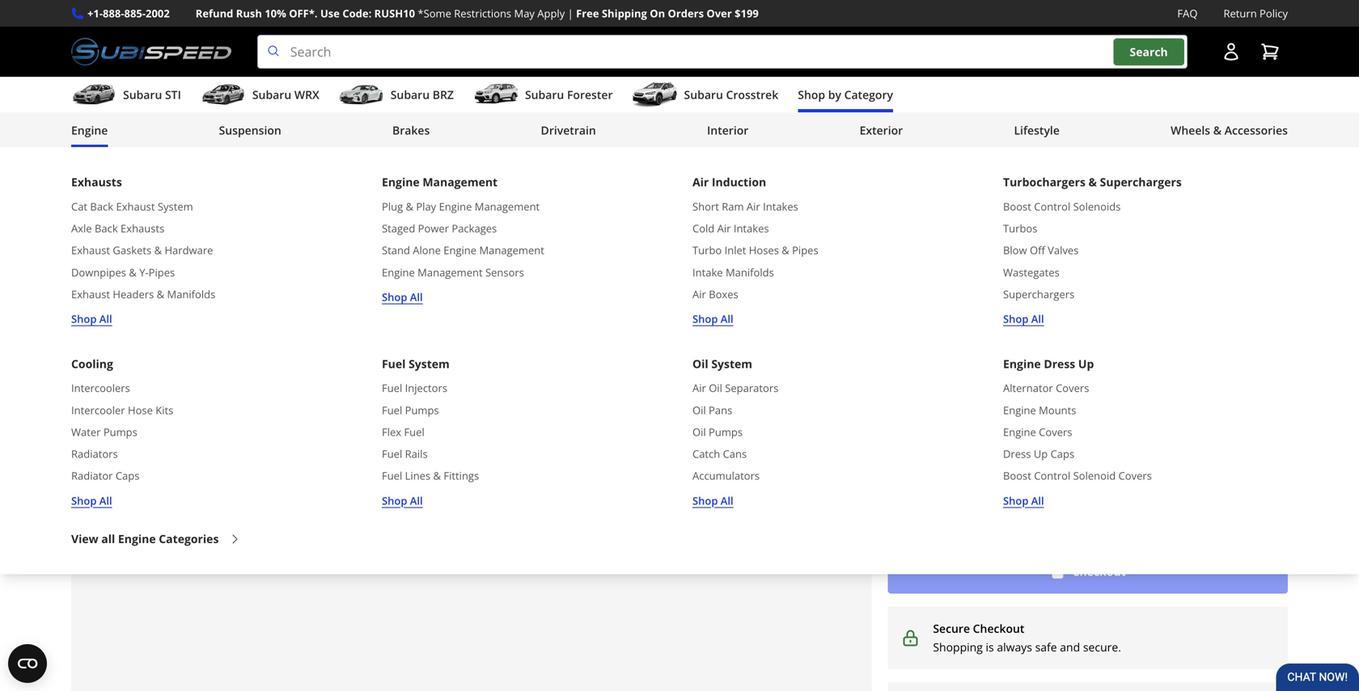 Task type: vqa. For each thing, say whether or not it's contained in the screenshot.


Task type: locate. For each thing, give the bounding box(es) containing it.
shop down accumulators
[[693, 494, 718, 508]]

shop all button down accumulators
[[693, 493, 734, 510]]

flex
[[382, 425, 401, 440]]

restrictions
[[454, 6, 512, 21]]

1 control from the top
[[1034, 199, 1071, 214]]

dress up alternator at right
[[1044, 356, 1076, 372]]

1 vertical spatial and
[[1060, 640, 1081, 655]]

shop all button for turbochargers & superchargers
[[1003, 311, 1044, 328]]

0 vertical spatial intakes
[[763, 199, 799, 214]]

lines
[[405, 469, 431, 484]]

your shopping cart
[[71, 174, 227, 196]]

1 horizontal spatial is
[[986, 640, 994, 655]]

0 horizontal spatial system
[[158, 199, 193, 214]]

is for always
[[986, 640, 994, 655]]

shipping left on
[[602, 6, 647, 21]]

radiators
[[71, 447, 118, 462]]

subaru inside dropdown button
[[684, 87, 723, 102]]

1 horizontal spatial caps
[[1051, 447, 1075, 462]]

power
[[418, 221, 449, 236]]

lifestyle
[[1014, 123, 1060, 138]]

caps inside alternator covers engine mounts engine covers dress up caps boost control solenoid covers
[[1051, 447, 1075, 462]]

2002
[[146, 6, 170, 21]]

management up sensors
[[479, 243, 545, 258]]

1 vertical spatial exhaust
[[71, 243, 110, 258]]

shop all for cooling
[[71, 494, 112, 508]]

shop all link for fuel system
[[382, 493, 423, 510]]

boost inside alternator covers engine mounts engine covers dress up caps boost control solenoid covers
[[1003, 469, 1032, 484]]

subaru left wrx on the left of page
[[252, 87, 292, 102]]

0 horizontal spatial is
[[499, 510, 507, 526]]

1 vertical spatial intakes
[[734, 221, 769, 236]]

& right lines
[[433, 469, 441, 484]]

return policy
[[1224, 6, 1288, 21]]

superchargers link
[[1003, 286, 1075, 303], [1003, 286, 1075, 303]]

0 vertical spatial is
[[499, 510, 507, 526]]

air down oil system
[[693, 381, 706, 396]]

2 control from the top
[[1034, 469, 1071, 484]]

subaru for subaru brz
[[391, 87, 430, 102]]

exhaust up spend $ 199.00
[[116, 199, 155, 214]]

caps inside intercoolers intercooler hose kits water pumps radiators radiator caps
[[116, 469, 140, 484]]

fuel
[[382, 356, 406, 372], [382, 381, 402, 396], [382, 403, 402, 418], [404, 425, 425, 440], [382, 447, 402, 462], [382, 469, 402, 484]]

1 vertical spatial shipping
[[888, 477, 929, 491]]

shop all link for turbochargers & superchargers
[[1003, 311, 1044, 328]]

& inside short ram air intakes cold air intakes turbo inlet hoses & pipes intake manifolds air boxes
[[782, 243, 790, 258]]

intakes
[[763, 199, 799, 214], [734, 221, 769, 236]]

pumps down pans
[[709, 425, 743, 440]]

0 vertical spatial checkout
[[1073, 564, 1126, 580]]

all down lines
[[410, 494, 423, 508]]

subaru up drivetrain
[[525, 87, 564, 102]]

superchargers down the wastegates
[[1003, 287, 1075, 302]]

shop all link down lines
[[382, 493, 423, 510]]

secure
[[933, 622, 970, 637]]

ram
[[722, 199, 744, 214]]

& up solenoids
[[1089, 174, 1097, 190]]

0 vertical spatial back
[[90, 199, 113, 214]]

shop all link down the at on the right of page
[[1003, 493, 1044, 510]]

subaru left brz
[[391, 87, 430, 102]]

all up engine dress up
[[1032, 312, 1044, 327]]

0 horizontal spatial manifolds
[[167, 287, 216, 302]]

turbo inlet hoses & pipes link
[[693, 242, 819, 259], [693, 242, 819, 259]]

downpipes & y-pipes link
[[71, 264, 175, 281], [71, 264, 175, 281]]

0 vertical spatial boost
[[1003, 199, 1032, 214]]

and left taxes on the right of page
[[932, 477, 950, 491]]

at
[[1031, 477, 1040, 491]]

button image
[[1222, 42, 1241, 62]]

shop all for exhausts
[[71, 312, 112, 327]]

2 horizontal spatial pumps
[[709, 425, 743, 440]]

blow
[[1003, 243, 1027, 258]]

your up the cat
[[71, 174, 109, 196]]

1 vertical spatial dress
[[1003, 447, 1031, 462]]

1 horizontal spatial shopping
[[933, 640, 983, 655]]

& down 199.00
[[154, 243, 162, 258]]

all down radiator on the bottom
[[99, 494, 112, 508]]

1 vertical spatial boost
[[1003, 469, 1032, 484]]

5 subaru from the left
[[684, 87, 723, 102]]

air right 'cold' at the top of the page
[[717, 221, 731, 236]]

boost up confirm
[[1003, 469, 1032, 484]]

& right hoses
[[782, 243, 790, 258]]

exterior
[[860, 123, 903, 138]]

shop all for air induction
[[693, 312, 734, 327]]

gaskets
[[113, 243, 152, 258]]

shop all button down the wastegates
[[1003, 311, 1044, 328]]

shop all down boxes
[[693, 312, 734, 327]]

fuel up flex
[[382, 403, 402, 418]]

pumps inside fuel injectors fuel pumps flex fuel fuel rails fuel lines & fittings
[[405, 403, 439, 418]]

2 subaru from the left
[[252, 87, 292, 102]]

system for oil
[[712, 356, 753, 372]]

empty.
[[510, 510, 547, 526]]

checkout up always
[[973, 622, 1025, 637]]

0 vertical spatial superchargers
[[1100, 174, 1182, 190]]

0 vertical spatial up
[[1079, 356, 1094, 372]]

1 vertical spatial is
[[986, 640, 994, 655]]

0 vertical spatial covers
[[1056, 381, 1090, 396]]

shop all down the at on the right of page
[[1003, 494, 1044, 508]]

1 vertical spatial pipes
[[149, 265, 175, 280]]

1 vertical spatial back
[[95, 221, 118, 236]]

3 subaru from the left
[[391, 87, 430, 102]]

2 boost from the top
[[1003, 469, 1032, 484]]

0 vertical spatial shopping
[[114, 174, 188, 196]]

&
[[1214, 123, 1222, 138], [1089, 174, 1097, 190], [406, 199, 414, 214], [154, 243, 162, 258], [782, 243, 790, 258], [129, 265, 137, 280], [157, 287, 164, 302], [433, 469, 441, 484]]

shop for oil system
[[693, 494, 718, 508]]

fuel left lines
[[382, 469, 402, 484]]

shop all button for fuel system
[[382, 493, 423, 510]]

all for cooling
[[99, 494, 112, 508]]

shop all down the wastegates
[[1003, 312, 1044, 327]]

shop all for engine dress up
[[1003, 494, 1044, 508]]

shop all button down stand
[[382, 289, 423, 306]]

alternator covers link
[[1003, 380, 1090, 397], [1003, 380, 1090, 397]]

pipes
[[792, 243, 819, 258], [149, 265, 175, 280]]

1 vertical spatial manifolds
[[167, 287, 216, 302]]

pipes right hoses
[[792, 243, 819, 258]]

dress
[[1044, 356, 1076, 372], [1003, 447, 1031, 462]]

& inside dropdown button
[[1214, 123, 1222, 138]]

covers up mounts
[[1056, 381, 1090, 396]]

shop for fuel system
[[382, 494, 407, 508]]

0 vertical spatial pipes
[[792, 243, 819, 258]]

all down boxes
[[721, 312, 734, 327]]

secure.
[[1083, 640, 1122, 655]]

is left always
[[986, 640, 994, 655]]

shopping up the $
[[114, 174, 188, 196]]

shop for engine dress up
[[1003, 494, 1029, 508]]

1 horizontal spatial pipes
[[792, 243, 819, 258]]

cold air intakes link
[[693, 220, 769, 237], [693, 220, 769, 237]]

0 horizontal spatial pipes
[[149, 265, 175, 280]]

shop all link up cooling
[[71, 311, 112, 328]]

0 vertical spatial caps
[[1051, 447, 1075, 462]]

cart
[[193, 174, 227, 196]]

0 horizontal spatial dress
[[1003, 447, 1031, 462]]

caps right radiator on the bottom
[[116, 469, 140, 484]]

exhaust down downpipes
[[71, 287, 110, 302]]

system up separators
[[712, 356, 753, 372]]

shop down boxes
[[693, 312, 718, 327]]

0 horizontal spatial shopping
[[114, 174, 188, 196]]

caps up checkout
[[1051, 447, 1075, 462]]

is inside secure checkout shopping is always safe and secure.
[[986, 640, 994, 655]]

search
[[1130, 44, 1168, 59]]

0 horizontal spatial your
[[71, 174, 109, 196]]

intercoolers intercooler hose kits water pumps radiators radiator caps
[[71, 381, 173, 484]]

1 vertical spatial your
[[396, 510, 421, 526]]

0 vertical spatial and
[[932, 477, 950, 491]]

pumps down injectors
[[405, 403, 439, 418]]

shop all link down radiator on the bottom
[[71, 493, 112, 510]]

rails
[[405, 447, 428, 462]]

exhaust up downpipes
[[71, 243, 110, 258]]

shop all button up cooling
[[71, 311, 112, 328]]

air oil separators oil pans oil pumps catch cans accumulators
[[693, 381, 779, 484]]

1 horizontal spatial your
[[396, 510, 421, 526]]

engine covers link
[[1003, 424, 1073, 441], [1003, 424, 1073, 441]]

cat back exhaust system axle back exhausts exhaust gaskets & hardware downpipes & y-pipes exhaust headers & manifolds
[[71, 199, 216, 302]]

shop all button down boxes
[[693, 311, 734, 328]]

exhaust gaskets & hardware link
[[71, 242, 213, 259], [71, 242, 213, 259]]

shop all link
[[382, 289, 423, 306], [71, 311, 112, 328], [693, 311, 734, 328], [1003, 311, 1044, 328], [71, 493, 112, 510], [382, 493, 423, 510], [693, 493, 734, 510], [1003, 493, 1044, 510]]

play
[[416, 199, 436, 214]]

a subaru crosstrek thumbnail image image
[[632, 83, 678, 107]]

faq
[[1178, 6, 1198, 21]]

exhaust headers & manifolds link
[[71, 286, 216, 303], [71, 286, 216, 303]]

plug & play engine management staged power packages stand alone engine management engine management sensors
[[382, 199, 545, 280]]

oil pumps link
[[693, 424, 743, 441], [693, 424, 743, 441]]

1 vertical spatial superchargers
[[1003, 287, 1075, 302]]

subaru for subaru forester
[[525, 87, 564, 102]]

subaru for subaru crosstrek
[[684, 87, 723, 102]]

air induction
[[693, 174, 767, 190]]

hose
[[128, 403, 153, 418]]

2 horizontal spatial system
[[712, 356, 753, 372]]

boost up turbos
[[1003, 199, 1032, 214]]

management up "packages"
[[475, 199, 540, 214]]

by
[[888, 504, 899, 518]]

y-
[[139, 265, 149, 280]]

shop all button down lines
[[382, 493, 423, 510]]

up inside alternator covers engine mounts engine covers dress up caps boost control solenoid covers
[[1034, 447, 1048, 462]]

your for your shopping cart is empty.
[[396, 510, 421, 526]]

0 vertical spatial your
[[71, 174, 109, 196]]

system up injectors
[[409, 356, 450, 372]]

fuel injectors link
[[382, 380, 448, 397], [382, 380, 448, 397]]

back right the cat
[[90, 199, 113, 214]]

1 vertical spatial checkout
[[973, 622, 1025, 637]]

shop all link down stand
[[382, 289, 423, 306]]

dress up calculated
[[1003, 447, 1031, 462]]

intake manifolds link
[[693, 264, 774, 281], [693, 264, 774, 281]]

shopping
[[114, 174, 188, 196], [933, 640, 983, 655]]

0 horizontal spatial checkout
[[973, 622, 1025, 637]]

all for exhausts
[[99, 312, 112, 327]]

manifolds
[[726, 265, 774, 280], [167, 287, 216, 302]]

injectors
[[405, 381, 448, 396]]

superchargers up solenoids
[[1100, 174, 1182, 190]]

1 subaru from the left
[[123, 87, 162, 102]]

air boxes link
[[693, 286, 739, 303], [693, 286, 739, 303]]

& right "wheels"
[[1214, 123, 1222, 138]]

covers
[[1056, 381, 1090, 396], [1039, 425, 1073, 440], [1119, 469, 1152, 484]]

pumps down hose
[[103, 425, 137, 440]]

all
[[410, 290, 423, 305], [99, 312, 112, 327], [721, 312, 734, 327], [1032, 312, 1044, 327], [99, 494, 112, 508], [410, 494, 423, 508], [721, 494, 734, 508], [1032, 494, 1044, 508]]

4 subaru from the left
[[525, 87, 564, 102]]

may
[[514, 6, 535, 21]]

agreement
[[1047, 504, 1099, 518]]

1 horizontal spatial checkout
[[1073, 564, 1126, 580]]

hoses
[[749, 243, 779, 258]]

cans
[[723, 447, 747, 462]]

packages
[[452, 221, 497, 236]]

all down the at on the right of page
[[1032, 494, 1044, 508]]

1 vertical spatial up
[[1034, 447, 1048, 462]]

2 vertical spatial exhaust
[[71, 287, 110, 302]]

a subaru wrx thumbnail image image
[[201, 83, 246, 107]]

suspension
[[219, 123, 281, 138]]

1 vertical spatial shopping
[[933, 640, 983, 655]]

1 horizontal spatial system
[[409, 356, 450, 372]]

cat back exhaust system link
[[71, 198, 193, 215], [71, 198, 193, 215]]

shipping up clicking on the right
[[888, 477, 929, 491]]

0 horizontal spatial caps
[[116, 469, 140, 484]]

up up the at on the right of page
[[1034, 447, 1048, 462]]

control down turbochargers
[[1034, 199, 1071, 214]]

air inside air oil separators oil pans oil pumps catch cans accumulators
[[693, 381, 706, 396]]

shop all down lines
[[382, 494, 423, 508]]

shop all button down radiator on the bottom
[[71, 493, 112, 510]]

1 horizontal spatial and
[[1060, 640, 1081, 655]]

1 horizontal spatial manifolds
[[726, 265, 774, 280]]

1 boost from the top
[[1003, 199, 1032, 214]]

shop down the wastegates
[[1003, 312, 1029, 327]]

0 horizontal spatial pumps
[[103, 425, 137, 440]]

checkout down to
[[1073, 564, 1126, 580]]

always
[[997, 640, 1033, 655]]

0 horizontal spatial up
[[1034, 447, 1048, 462]]

shop down radiator on the bottom
[[71, 494, 97, 508]]

shop down lines
[[382, 494, 407, 508]]

subaru up 'interior'
[[684, 87, 723, 102]]

0 horizontal spatial superchargers
[[1003, 287, 1075, 302]]

subaru sti
[[123, 87, 181, 102]]

subaru
[[123, 87, 162, 102], [252, 87, 292, 102], [391, 87, 430, 102], [525, 87, 564, 102], [684, 87, 723, 102]]

up up alternator covers engine mounts engine covers dress up caps boost control solenoid covers
[[1079, 356, 1094, 372]]

exhausts
[[71, 174, 122, 190], [121, 221, 164, 236]]

stand
[[382, 243, 410, 258]]

oil pans link
[[693, 402, 733, 419], [693, 402, 733, 419]]

0 vertical spatial dress
[[1044, 356, 1076, 372]]

manifolds down hoses
[[726, 265, 774, 280]]

shop all button for oil system
[[693, 493, 734, 510]]

covers down mounts
[[1039, 425, 1073, 440]]

and inside secure checkout shopping is always safe and secure.
[[1060, 640, 1081, 655]]

intercoolers
[[71, 381, 130, 396]]

shop all down radiator on the bottom
[[71, 494, 112, 508]]

1 horizontal spatial pumps
[[405, 403, 439, 418]]

exhaust
[[116, 199, 155, 214], [71, 243, 110, 258], [71, 287, 110, 302]]

subaru wrx button
[[201, 80, 319, 113]]

shop all button for cooling
[[71, 493, 112, 510]]

subaru for subaru wrx
[[252, 87, 292, 102]]

alternator covers engine mounts engine covers dress up caps boost control solenoid covers
[[1003, 381, 1152, 484]]

exhausts inside the cat back exhaust system axle back exhausts exhaust gaskets & hardware downpipes & y-pipes exhaust headers & manifolds
[[121, 221, 164, 236]]

your for your shopping cart
[[71, 174, 109, 196]]

shop all link down the wastegates
[[1003, 311, 1044, 328]]

air oil separators link
[[693, 380, 779, 397], [693, 380, 779, 397]]

covers up the
[[1119, 469, 1152, 484]]

crosstrek
[[726, 87, 779, 102]]

0 horizontal spatial shipping
[[602, 6, 647, 21]]

shop all for turbochargers & superchargers
[[1003, 312, 1044, 327]]

shop for exhausts
[[71, 312, 97, 327]]

shop all button for engine dress up
[[1003, 493, 1044, 510]]

shop all up cooling
[[71, 312, 112, 327]]

shop all button down the at on the right of page
[[1003, 493, 1044, 510]]

subispeed logo image
[[71, 35, 231, 69]]

all up cooling
[[99, 312, 112, 327]]

caps for cooling
[[116, 469, 140, 484]]

taxes
[[952, 477, 977, 491]]

caps for engine dress up
[[1051, 447, 1075, 462]]

1 horizontal spatial up
[[1079, 356, 1094, 372]]

search input field
[[257, 35, 1188, 69]]

& right headers
[[157, 287, 164, 302]]

and right safe on the bottom of the page
[[1060, 640, 1081, 655]]

pipes down "hardware"
[[149, 265, 175, 280]]

0 vertical spatial manifolds
[[726, 265, 774, 280]]

shop all
[[382, 290, 423, 305], [71, 312, 112, 327], [693, 312, 734, 327], [1003, 312, 1044, 327], [71, 494, 112, 508], [382, 494, 423, 508], [693, 494, 734, 508], [1003, 494, 1044, 508]]

off
[[1030, 243, 1045, 258]]

1 vertical spatial caps
[[116, 469, 140, 484]]

manifolds down "hardware"
[[167, 287, 216, 302]]

shop for cooling
[[71, 494, 97, 508]]

is right cart
[[499, 510, 507, 526]]

1 vertical spatial control
[[1034, 469, 1071, 484]]

shopping down secure
[[933, 640, 983, 655]]

rush10
[[374, 6, 415, 21]]

shop down calculated
[[1003, 494, 1029, 508]]

subaru left sti
[[123, 87, 162, 102]]

flex fuel link
[[382, 424, 425, 441], [382, 424, 425, 441]]

0 vertical spatial control
[[1034, 199, 1071, 214]]

shop all link down boxes
[[693, 311, 734, 328]]

1 vertical spatial exhausts
[[121, 221, 164, 236]]

turbochargers
[[1003, 174, 1086, 190]]

control up 'agreement'
[[1034, 469, 1071, 484]]

fuel down flex
[[382, 447, 402, 462]]

a subaru brz thumbnail image image
[[339, 83, 384, 107]]

pipes inside the cat back exhaust system axle back exhausts exhaust gaskets & hardware downpipes & y-pipes exhaust headers & manifolds
[[149, 265, 175, 280]]



Task type: describe. For each thing, give the bounding box(es) containing it.
oil system
[[693, 356, 753, 372]]

return
[[1224, 6, 1257, 21]]

fuel up injectors
[[382, 356, 406, 372]]

fuel injectors fuel pumps flex fuel fuel rails fuel lines & fittings
[[382, 381, 479, 484]]

induction
[[712, 174, 767, 190]]

superchargers inside boost control solenoids turbos blow off valves wastegates superchargers
[[1003, 287, 1075, 302]]

control inside alternator covers engine mounts engine covers dress up caps boost control solenoid covers
[[1034, 469, 1071, 484]]

& inside fuel injectors fuel pumps flex fuel fuel rails fuel lines & fittings
[[433, 469, 441, 484]]

valves
[[1048, 243, 1079, 258]]

interior button
[[707, 116, 749, 148]]

secure checkout shopping is always safe and secure.
[[933, 622, 1122, 655]]

staged
[[382, 221, 415, 236]]

category
[[845, 87, 893, 102]]

subaru forester button
[[473, 80, 613, 113]]

air down intake
[[693, 287, 706, 302]]

short
[[693, 199, 719, 214]]

1 vertical spatial covers
[[1039, 425, 1073, 440]]

safe
[[1036, 640, 1057, 655]]

0 horizontal spatial and
[[932, 477, 950, 491]]

cat
[[71, 199, 87, 214]]

radiator
[[71, 469, 113, 484]]

199.00
[[146, 221, 182, 236]]

apply
[[538, 6, 565, 21]]

$
[[140, 221, 146, 236]]

is for empty.
[[499, 510, 507, 526]]

spend
[[103, 221, 137, 236]]

categories
[[159, 532, 219, 547]]

0 vertical spatial shipping
[[602, 6, 647, 21]]

exterior button
[[860, 116, 903, 148]]

code:
[[343, 6, 372, 21]]

shipping and taxes calculated at checkout
[[888, 477, 1085, 491]]

manifolds inside the cat back exhaust system axle back exhausts exhaust gaskets & hardware downpipes & y-pipes exhaust headers & manifolds
[[167, 287, 216, 302]]

policy
[[1260, 6, 1288, 21]]

a subaru forester thumbnail image image
[[473, 83, 519, 107]]

headers
[[113, 287, 154, 302]]

boost control solenoids turbos blow off valves wastegates superchargers
[[1003, 199, 1121, 302]]

engine element
[[0, 147, 1360, 575]]

1 horizontal spatial superchargers
[[1100, 174, 1182, 190]]

all for fuel system
[[410, 494, 423, 508]]

checkout button
[[888, 550, 1288, 594]]

+1-
[[87, 6, 103, 21]]

on
[[650, 6, 665, 21]]

subaru forester
[[525, 87, 613, 102]]

888-
[[103, 6, 124, 21]]

main element
[[0, 77, 1360, 575]]

manifolds inside short ram air intakes cold air intakes turbo inlet hoses & pipes intake manifolds air boxes
[[726, 265, 774, 280]]

interior
[[707, 123, 749, 138]]

checkout,
[[939, 504, 986, 518]]

wastegates
[[1003, 265, 1060, 280]]

hardware
[[165, 243, 213, 258]]

all for engine dress up
[[1032, 494, 1044, 508]]

0 vertical spatial exhausts
[[71, 174, 122, 190]]

shop all for fuel system
[[382, 494, 423, 508]]

catch
[[693, 447, 720, 462]]

turbo
[[693, 243, 722, 258]]

plug
[[382, 199, 403, 214]]

all down alone
[[410, 290, 423, 305]]

checkout inside secure checkout shopping is always safe and secure.
[[973, 622, 1025, 637]]

& inside plug & play engine management staged power packages stand alone engine management engine management sensors
[[406, 199, 414, 214]]

1 horizontal spatial dress
[[1044, 356, 1076, 372]]

pumps inside air oil separators oil pans oil pumps catch cans accumulators
[[709, 425, 743, 440]]

sensors
[[486, 265, 524, 280]]

subaru brz
[[391, 87, 454, 102]]

brz
[[433, 87, 454, 102]]

+1-888-885-2002 link
[[87, 5, 170, 22]]

system inside the cat back exhaust system axle back exhausts exhaust gaskets & hardware downpipes & y-pipes exhaust headers & manifolds
[[158, 199, 193, 214]]

alternator
[[1003, 381, 1053, 396]]

intercooler
[[71, 403, 125, 418]]

subaru sti button
[[71, 80, 181, 113]]

0 vertical spatial exhaust
[[116, 199, 155, 214]]

subaru brz button
[[339, 80, 454, 113]]

2 vertical spatial covers
[[1119, 469, 1152, 484]]

boost inside boost control solenoids turbos blow off valves wastegates superchargers
[[1003, 199, 1032, 214]]

you
[[988, 504, 1006, 518]]

solenoid
[[1074, 469, 1116, 484]]

air up short
[[693, 174, 709, 190]]

fuel down fuel system at the bottom of the page
[[382, 381, 402, 396]]

system for fuel
[[409, 356, 450, 372]]

all
[[101, 532, 115, 547]]

shop by category
[[798, 87, 893, 102]]

subaru for subaru sti
[[123, 87, 162, 102]]

pipes inside short ram air intakes cold air intakes turbo inlet hoses & pipes intake manifolds air boxes
[[792, 243, 819, 258]]

shop for turbochargers & superchargers
[[1003, 312, 1029, 327]]

refund rush 10% off*. use code: rush10 *some restrictions may apply | free shipping on orders over $199
[[196, 6, 759, 21]]

engine dress up
[[1003, 356, 1094, 372]]

orders
[[668, 6, 704, 21]]

checkout
[[1042, 477, 1085, 491]]

885-
[[124, 6, 146, 21]]

off*.
[[289, 6, 318, 21]]

view
[[71, 532, 98, 547]]

all for oil system
[[721, 494, 734, 508]]

shop all link for engine dress up
[[1003, 493, 1044, 510]]

shop all for oil system
[[693, 494, 734, 508]]

inlet
[[725, 243, 746, 258]]

downpipes
[[71, 265, 126, 280]]

solenoids
[[1074, 199, 1121, 214]]

management up play
[[423, 174, 498, 190]]

shop for air induction
[[693, 312, 718, 327]]

shopping inside secure checkout shopping is always safe and secure.
[[933, 640, 983, 655]]

shop by category button
[[798, 80, 893, 113]]

control inside boost control solenoids turbos blow off valves wastegates superchargers
[[1034, 199, 1071, 214]]

shop all button for air induction
[[693, 311, 734, 328]]

shop inside shop by category dropdown button
[[798, 87, 826, 102]]

turbos
[[1003, 221, 1038, 236]]

checkout inside button
[[1073, 564, 1126, 580]]

subaru crosstrek button
[[632, 80, 779, 113]]

shop all button for exhausts
[[71, 311, 112, 328]]

management down alone
[[418, 265, 483, 280]]

fuel system
[[382, 356, 450, 372]]

fuel up the rails
[[404, 425, 425, 440]]

engine button
[[71, 116, 108, 148]]

1 horizontal spatial shipping
[[888, 477, 929, 491]]

lifestyle button
[[1014, 116, 1060, 148]]

boxes
[[709, 287, 739, 302]]

wheels & accessories button
[[1171, 116, 1288, 148]]

all for turbochargers & superchargers
[[1032, 312, 1044, 327]]

free
[[576, 6, 599, 21]]

shop down stand
[[382, 290, 407, 305]]

clicking
[[902, 504, 936, 518]]

shop all link for exhausts
[[71, 311, 112, 328]]

dress inside alternator covers engine mounts engine covers dress up caps boost control solenoid covers
[[1003, 447, 1031, 462]]

drivetrain button
[[541, 116, 596, 148]]

& left y- at top left
[[129, 265, 137, 280]]

*some
[[418, 6, 451, 21]]

all for air induction
[[721, 312, 734, 327]]

cart
[[476, 510, 496, 526]]

a subaru sti thumbnail image image
[[71, 83, 117, 107]]

open widget image
[[8, 645, 47, 684]]

shop all link for oil system
[[693, 493, 734, 510]]

shop all link for cooling
[[71, 493, 112, 510]]

suspension button
[[219, 116, 281, 148]]

cold
[[693, 221, 715, 236]]

$199
[[735, 6, 759, 21]]

spend $ 199.00
[[103, 221, 182, 236]]

shop all link for air induction
[[693, 311, 734, 328]]

pumps inside intercoolers intercooler hose kits water pumps radiators radiator caps
[[103, 425, 137, 440]]

air right ram
[[747, 199, 760, 214]]

sti
[[165, 87, 181, 102]]

alone
[[413, 243, 441, 258]]

pans
[[709, 403, 733, 418]]

shop all down stand
[[382, 290, 423, 305]]

short ram air intakes cold air intakes turbo inlet hoses & pipes intake manifolds air boxes
[[693, 199, 819, 302]]

faq link
[[1178, 5, 1198, 22]]



